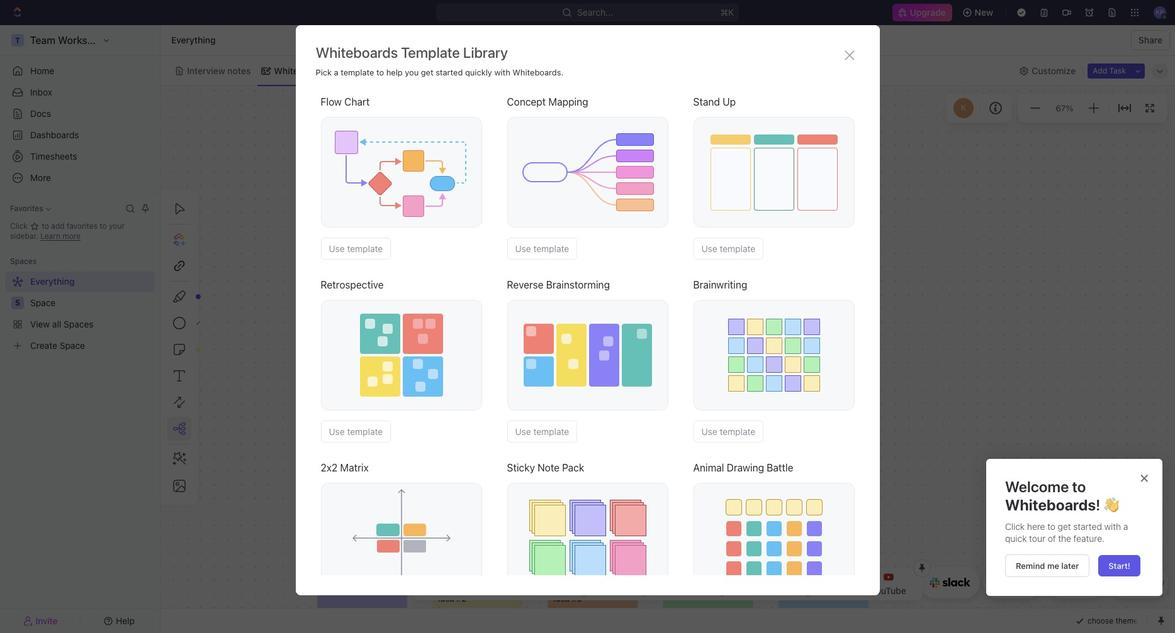 Task type: locate. For each thing, give the bounding box(es) containing it.
of
[[1048, 534, 1056, 545]]

task button
[[419, 572, 459, 597]]

0 horizontal spatial with
[[494, 67, 510, 77]]

get inside "whiteboards template library" dialog
[[421, 67, 433, 77]]

get up 'the'
[[1058, 521, 1071, 532]]

1 horizontal spatial whiteboards
[[1005, 496, 1096, 514]]

stand
[[693, 96, 720, 108]]

brainstorming
[[546, 279, 610, 291]]

timesheets
[[30, 151, 77, 162]]

0 horizontal spatial docs
[[30, 108, 51, 119]]

task
[[1109, 66, 1126, 75], [429, 586, 448, 597]]

start!
[[1108, 561, 1130, 571]]

sidebar.
[[10, 232, 38, 241]]

0 horizontal spatial google
[[624, 586, 654, 597]]

click inside sidebar navigation
[[10, 222, 30, 231]]

whiteboards up pick
[[316, 44, 398, 61]]

pack
[[562, 463, 584, 474]]

to left your
[[100, 222, 107, 231]]

task left "doc"
[[429, 586, 448, 597]]

use template button up animal drawing battle
[[693, 421, 764, 443]]

figma
[[574, 586, 599, 597]]

google sheets
[[703, 586, 763, 597]]

0 horizontal spatial started
[[436, 67, 463, 77]]

whiteboards down welcome on the bottom right
[[1005, 496, 1096, 514]]

use template button up reverse brainstorming
[[507, 238, 577, 260]]

retrospective
[[321, 279, 384, 291]]

1 horizontal spatial a
[[1123, 521, 1128, 532]]

1 horizontal spatial started
[[1073, 521, 1102, 532]]

matrix
[[340, 463, 369, 474]]

1 horizontal spatial get
[[1058, 521, 1071, 532]]

add task button
[[1088, 63, 1131, 78]]

whiteboard link
[[271, 62, 322, 80]]

1 vertical spatial started
[[1073, 521, 1102, 532]]

template up reverse brainstorming
[[533, 244, 569, 254]]

upgrade
[[910, 7, 946, 18]]

use template up sticky note pack
[[515, 427, 569, 437]]

dialog containing ×
[[986, 459, 1162, 596]]

use template button for flow
[[321, 238, 391, 260]]

website button
[[505, 572, 559, 597]]

stand up
[[693, 96, 736, 108]]

to inside "whiteboards template library" dialog
[[376, 67, 384, 77]]

click for click
[[10, 222, 30, 231]]

!
[[1096, 496, 1100, 514]]

3 google from the left
[[788, 586, 818, 597]]

use template button up sticky note pack
[[507, 421, 577, 443]]

use for flow
[[329, 244, 345, 254]]

to inside welcome to whiteboards ! 👋
[[1072, 478, 1086, 496]]

new
[[975, 7, 993, 18]]

use template
[[329, 244, 383, 254], [515, 244, 569, 254], [701, 244, 755, 254], [329, 427, 383, 437], [515, 427, 569, 437], [701, 427, 755, 437]]

google
[[624, 586, 654, 597], [703, 586, 732, 597], [788, 586, 818, 597]]

youtube button
[[861, 572, 916, 597]]

template for brainwriting
[[720, 427, 755, 437]]

0 horizontal spatial click
[[10, 222, 30, 231]]

use template button for stand
[[693, 238, 764, 260]]

use template button for reverse
[[507, 421, 577, 443]]

learn more link
[[40, 232, 81, 241]]

1 vertical spatial get
[[1058, 521, 1071, 532]]

to right welcome on the bottom right
[[1072, 478, 1086, 496]]

excel & csv link
[[1109, 568, 1169, 599]]

invite user image
[[23, 616, 33, 627]]

a
[[334, 67, 338, 77], [1123, 521, 1128, 532]]

dialog
[[986, 459, 1162, 596]]

1 horizontal spatial google
[[703, 586, 732, 597]]

0 horizontal spatial get
[[421, 67, 433, 77]]

template for flow chart
[[347, 244, 383, 254]]

use template button for concept
[[507, 238, 577, 260]]

use up sticky
[[515, 427, 531, 437]]

1 vertical spatial with
[[1104, 521, 1121, 532]]

template for retrospective
[[347, 427, 383, 437]]

use template button up the brainwriting
[[693, 238, 764, 260]]

get right you
[[421, 67, 433, 77]]

with inside click here to get started with a quick tour of the feature.
[[1104, 521, 1121, 532]]

1 horizontal spatial click
[[1005, 521, 1025, 532]]

favorites
[[67, 222, 98, 231]]

google slides
[[788, 586, 846, 597]]

inbox
[[30, 87, 52, 98]]

tour
[[1029, 534, 1045, 545]]

1 vertical spatial click
[[1005, 521, 1025, 532]]

1 vertical spatial task
[[429, 586, 448, 597]]

whiteboards template library dialog
[[295, 25, 880, 626]]

to left help
[[376, 67, 384, 77]]

template for reverse brainstorming
[[533, 427, 569, 437]]

with right quickly
[[494, 67, 510, 77]]

0 vertical spatial with
[[494, 67, 510, 77]]

use template button up 'retrospective' at left
[[321, 238, 391, 260]]

start! button
[[1098, 556, 1140, 577]]

to
[[376, 67, 384, 77], [42, 222, 49, 231], [100, 222, 107, 231], [1072, 478, 1086, 496], [1047, 521, 1055, 532]]

sheets
[[735, 586, 763, 597]]

you
[[405, 67, 419, 77]]

use template up reverse brainstorming
[[515, 244, 569, 254]]

k
[[961, 103, 966, 113]]

67%
[[1056, 103, 1073, 113]]

1 vertical spatial a
[[1123, 521, 1128, 532]]

0 vertical spatial started
[[436, 67, 463, 77]]

use up reverse
[[515, 244, 531, 254]]

with down 👋
[[1104, 521, 1121, 532]]

template up note
[[533, 427, 569, 437]]

use up animal on the bottom right of the page
[[701, 427, 717, 437]]

started up feature.
[[1073, 521, 1102, 532]]

template up animal drawing battle
[[720, 427, 755, 437]]

template up 'retrospective' at left
[[347, 244, 383, 254]]

0 vertical spatial get
[[421, 67, 433, 77]]

1 vertical spatial whiteboards
[[1005, 496, 1096, 514]]

sidebar navigation
[[0, 25, 160, 634]]

1 vertical spatial docs
[[656, 586, 677, 597]]

figma button
[[564, 572, 609, 597]]

use
[[329, 244, 345, 254], [515, 244, 531, 254], [701, 244, 717, 254], [329, 427, 345, 437], [515, 427, 531, 437], [701, 427, 717, 437]]

with inside "whiteboards template library" dialog
[[494, 67, 510, 77]]

1 horizontal spatial with
[[1104, 521, 1121, 532]]

use for stand
[[701, 244, 717, 254]]

0 horizontal spatial a
[[334, 67, 338, 77]]

mapping
[[548, 96, 588, 108]]

add task
[[1093, 66, 1126, 75]]

google for google sheets
[[703, 586, 732, 597]]

flow
[[321, 96, 342, 108]]

website
[[515, 586, 549, 597]]

to up of at right
[[1047, 521, 1055, 532]]

whiteboards inside welcome to whiteboards ! 👋
[[1005, 496, 1096, 514]]

2 google from the left
[[703, 586, 732, 597]]

remind
[[1016, 561, 1045, 571]]

template up matrix
[[347, 427, 383, 437]]

use template for flow
[[329, 244, 383, 254]]

0 vertical spatial whiteboards
[[316, 44, 398, 61]]

2 horizontal spatial google
[[788, 586, 818, 597]]

note
[[538, 463, 560, 474]]

remind me later
[[1016, 561, 1079, 571]]

click up sidebar. in the left of the page
[[10, 222, 30, 231]]

task right the "add"
[[1109, 66, 1126, 75]]

click inside click here to get started with a quick tour of the feature.
[[1005, 521, 1025, 532]]

2x2
[[321, 463, 338, 474]]

template up the brainwriting
[[720, 244, 755, 254]]

google sheets button
[[693, 572, 773, 597]]

concept mapping
[[507, 96, 588, 108]]

click up quick
[[1005, 521, 1025, 532]]

use up the brainwriting
[[701, 244, 717, 254]]

favorites button
[[5, 201, 56, 217]]

tree
[[5, 272, 155, 356]]

google docs
[[624, 586, 677, 597]]

0 vertical spatial a
[[334, 67, 338, 77]]

use template up matrix
[[329, 427, 383, 437]]

search...
[[577, 7, 613, 18]]

1 horizontal spatial task
[[1109, 66, 1126, 75]]

1 horizontal spatial docs
[[656, 586, 677, 597]]

slides
[[820, 586, 846, 597]]

0 vertical spatial docs
[[30, 108, 51, 119]]

started down template
[[436, 67, 463, 77]]

click
[[10, 222, 30, 231], [1005, 521, 1025, 532]]

1 google from the left
[[624, 586, 654, 597]]

a right pick
[[334, 67, 338, 77]]

👋
[[1104, 496, 1119, 514]]

welcome to whiteboards ! 👋
[[1005, 478, 1119, 514]]

use template up the brainwriting
[[701, 244, 755, 254]]

new button
[[957, 3, 1001, 23]]

0 vertical spatial click
[[10, 222, 30, 231]]

started
[[436, 67, 463, 77], [1073, 521, 1102, 532]]

google right figma
[[624, 586, 654, 597]]

google left sheets
[[703, 586, 732, 597]]

google for google slides
[[788, 586, 818, 597]]

docs link
[[5, 104, 155, 124]]

later
[[1061, 561, 1079, 571]]

use template up 'retrospective' at left
[[329, 244, 383, 254]]

google for google docs
[[624, 586, 654, 597]]

google inside button
[[624, 586, 654, 597]]

0 horizontal spatial task
[[429, 586, 448, 597]]

google left slides at the bottom of the page
[[788, 586, 818, 597]]

to inside click here to get started with a quick tour of the feature.
[[1047, 521, 1055, 532]]

a up start!
[[1123, 521, 1128, 532]]

use template button
[[321, 238, 391, 260], [507, 238, 577, 260], [693, 238, 764, 260], [321, 421, 391, 443], [507, 421, 577, 443], [693, 421, 764, 443]]

dashboards
[[30, 130, 79, 140]]

add
[[51, 222, 65, 231]]

use up 'retrospective' at left
[[329, 244, 345, 254]]



Task type: describe. For each thing, give the bounding box(es) containing it.
everything
[[171, 35, 216, 45]]

use up 2x2 on the left bottom of page
[[329, 427, 345, 437]]

brainwriting
[[693, 279, 747, 291]]

click here to get started with a quick tour of the feature.
[[1005, 521, 1130, 545]]

click for click here to get started with a quick tour of the feature.
[[1005, 521, 1025, 532]]

⌘k
[[720, 7, 734, 18]]

interview notes link
[[184, 62, 251, 80]]

interview
[[187, 65, 225, 76]]

use template for concept
[[515, 244, 569, 254]]

flow chart
[[321, 96, 370, 108]]

use template button up matrix
[[321, 421, 391, 443]]

me
[[1047, 561, 1059, 571]]

get inside click here to get started with a quick tour of the feature.
[[1058, 521, 1071, 532]]

template for concept mapping
[[533, 244, 569, 254]]

use for concept
[[515, 244, 531, 254]]

a inside click here to get started with a quick tour of the feature.
[[1123, 521, 1128, 532]]

home link
[[5, 61, 155, 81]]

template for stand up
[[720, 244, 755, 254]]

remind me later button
[[1005, 555, 1090, 578]]

customize
[[1032, 65, 1076, 76]]

share button
[[1131, 30, 1170, 50]]

reverse
[[507, 279, 543, 291]]

inbox link
[[5, 82, 155, 103]]

docs inside button
[[656, 586, 677, 597]]

google docs button
[[614, 572, 688, 597]]

use template for reverse
[[515, 427, 569, 437]]

67% button
[[1053, 101, 1076, 116]]

google slides button
[[778, 572, 856, 597]]

excel
[[1124, 580, 1141, 588]]

timesheets link
[[5, 147, 155, 167]]

customize button
[[1015, 62, 1079, 80]]

add
[[1093, 66, 1107, 75]]

use template up animal drawing battle
[[701, 427, 755, 437]]

upgrade link
[[892, 4, 952, 21]]

chart
[[344, 96, 370, 108]]

here
[[1027, 521, 1045, 532]]

dashboards link
[[5, 125, 155, 145]]

template
[[401, 44, 460, 61]]

up
[[723, 96, 736, 108]]

everything link
[[168, 33, 219, 48]]

started inside "whiteboards template library" dialog
[[436, 67, 463, 77]]

2x2 matrix
[[321, 463, 369, 474]]

template up chart
[[341, 67, 374, 77]]

to add favorites to your sidebar.
[[10, 222, 125, 241]]

drawing
[[727, 463, 764, 474]]

favorites
[[10, 204, 43, 213]]

quick
[[1005, 534, 1027, 545]]

csv
[[1150, 580, 1165, 588]]

feature.
[[1073, 534, 1105, 545]]

share
[[1138, 35, 1162, 45]]

use template for stand
[[701, 244, 755, 254]]

interview notes
[[187, 65, 251, 76]]

started inside click here to get started with a quick tour of the feature.
[[1073, 521, 1102, 532]]

the
[[1058, 534, 1071, 545]]

to up learn
[[42, 222, 49, 231]]

tree inside sidebar navigation
[[5, 272, 155, 356]]

× button
[[1140, 469, 1149, 486]]

doc
[[474, 586, 490, 597]]

doc button
[[464, 572, 500, 597]]

battle
[[767, 463, 793, 474]]

whiteboards template library
[[316, 44, 508, 61]]

docs inside sidebar navigation
[[30, 108, 51, 119]]

pick
[[316, 67, 332, 77]]

sticky
[[507, 463, 535, 474]]

&
[[1143, 580, 1148, 588]]

pick a template to help you get started quickly with whiteboards.
[[316, 67, 563, 77]]

concept
[[507, 96, 546, 108]]

spaces
[[10, 257, 37, 266]]

learn more
[[40, 232, 81, 241]]

youtube
[[871, 586, 906, 597]]

reverse brainstorming
[[507, 279, 610, 291]]

sticky note pack
[[507, 463, 584, 474]]

×
[[1140, 469, 1149, 486]]

0 horizontal spatial whiteboards
[[316, 44, 398, 61]]

invite
[[36, 616, 58, 627]]

learn
[[40, 232, 60, 241]]

0 vertical spatial task
[[1109, 66, 1126, 75]]

whiteboards.
[[513, 67, 563, 77]]

excel & csv
[[1124, 580, 1165, 588]]

quickly
[[465, 67, 492, 77]]

invite button
[[5, 613, 76, 630]]

your
[[109, 222, 125, 231]]

notes
[[227, 65, 251, 76]]

welcome
[[1005, 478, 1069, 496]]

use for reverse
[[515, 427, 531, 437]]

more
[[62, 232, 81, 241]]

animal
[[693, 463, 724, 474]]



Task type: vqa. For each thing, say whether or not it's contained in the screenshot.
Due Date
no



